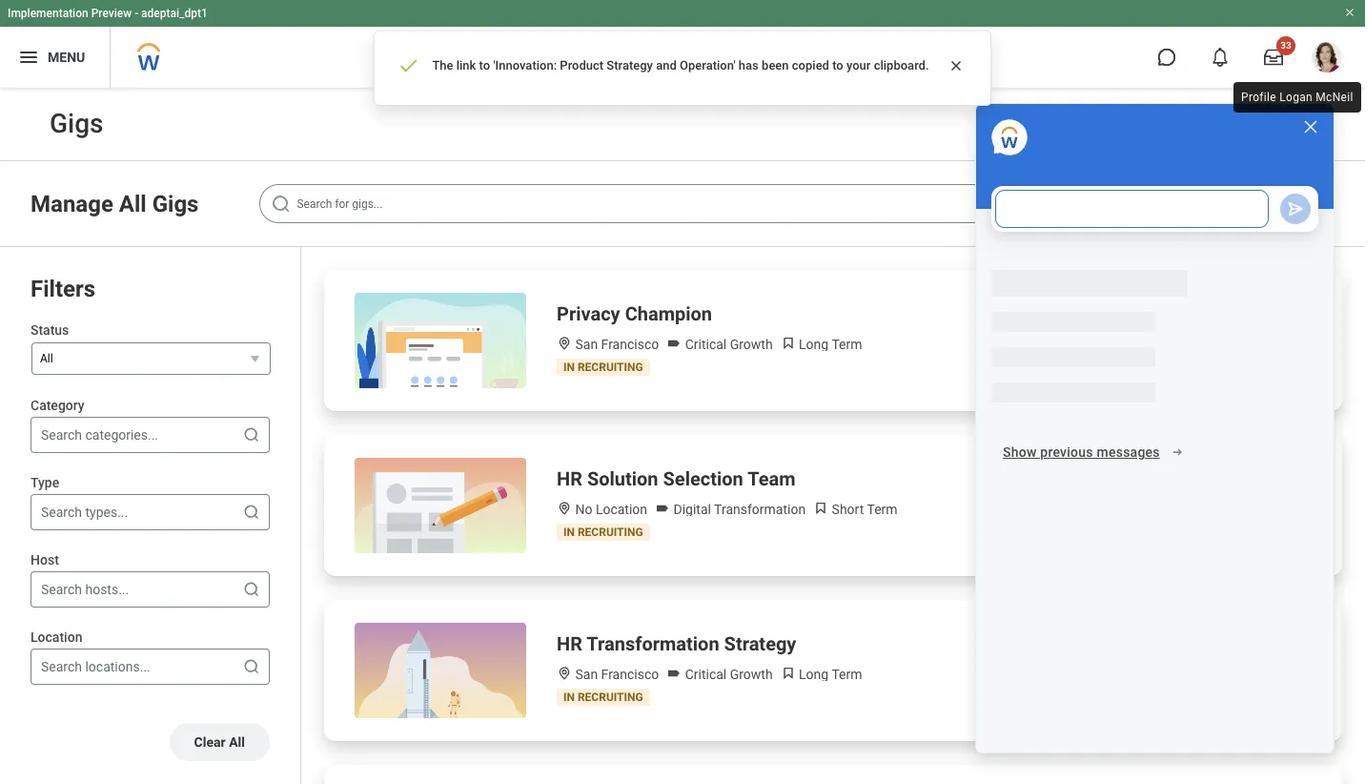 Task type: describe. For each thing, give the bounding box(es) containing it.
location image for hr transformation strategy
[[557, 666, 572, 681]]

all inside dropdown button
[[40, 352, 53, 365]]

status element for transformation
[[564, 691, 643, 704]]

1 vertical spatial location
[[31, 630, 82, 645]]

long for hr transformation strategy
[[799, 667, 829, 682]]

long term for privacy champion
[[796, 337, 863, 352]]

2 to from the left
[[833, 58, 844, 72]]

profile logan mcneil tooltip
[[1230, 78, 1366, 116]]

long term for hr transformation strategy
[[796, 667, 863, 682]]

-
[[135, 7, 138, 20]]

logan inside 'tooltip'
[[1280, 91, 1313, 104]]

recruiting for solution
[[578, 526, 643, 539]]

hr transformation strategy
[[557, 632, 797, 655]]

hr solution selection team link
[[557, 465, 796, 492]]

arrow right small image
[[1168, 443, 1187, 462]]

the
[[432, 58, 454, 72]]

critical growth for champion
[[682, 337, 773, 352]]

operation'
[[680, 58, 736, 72]]

solution
[[587, 467, 659, 490]]

term for hr transformation strategy
[[832, 667, 863, 682]]

short
[[832, 502, 864, 517]]

search for search hosts...
[[41, 582, 82, 597]]

menu banner
[[0, 0, 1366, 88]]

search image for search hosts...
[[242, 580, 261, 599]]

in for hr transformation strategy
[[564, 691, 575, 704]]

host: alex garcia logan mcneil interested: 0 staffed: 1/10
[[1052, 304, 1159, 380]]

garcia for logan
[[1117, 304, 1156, 320]]

search button
[[1099, 185, 1191, 222]]

privacy
[[557, 302, 621, 325]]

status element for champion
[[564, 361, 643, 374]]

hr transformation strategy link
[[557, 630, 797, 657]]

adeptai_dpt1
[[141, 7, 208, 20]]

implementation preview -   adeptai_dpt1
[[8, 7, 208, 20]]

transformation for hr
[[587, 632, 720, 655]]

create
[[1247, 196, 1287, 211]]

critical for transformation
[[685, 667, 727, 682]]

critical growth for transformation
[[682, 667, 773, 682]]

manage
[[31, 190, 113, 217]]

recruiting for champion
[[578, 361, 643, 374]]

category
[[31, 398, 85, 413]]

recruiting for transformation
[[578, 691, 643, 704]]

francisco for transformation
[[601, 667, 659, 682]]

search types...
[[41, 505, 128, 520]]

1 vertical spatial strategy
[[724, 632, 797, 655]]

digital
[[674, 502, 711, 517]]

san francisco for transformation
[[572, 667, 659, 682]]

privacy champion link
[[557, 300, 713, 327]]

list containing privacy champion
[[301, 247, 1366, 784]]

privacy champion
[[557, 302, 713, 325]]

clear
[[194, 734, 226, 750]]

clear all button
[[169, 723, 270, 761]]

tag image
[[667, 666, 682, 681]]

manage all gigs
[[31, 190, 199, 217]]

filters
[[31, 276, 95, 302]]

no location
[[572, 502, 648, 517]]

growth for transformation
[[730, 667, 773, 682]]

san francisco for champion
[[572, 337, 659, 352]]

and
[[656, 58, 677, 72]]

33
[[1281, 40, 1292, 51]]

profile
[[1242, 91, 1277, 104]]

show previous messages button
[[992, 433, 1195, 471]]

0
[[1119, 343, 1126, 359]]

alex for logan
[[1087, 304, 1114, 320]]

critical for champion
[[685, 337, 727, 352]]

'innovation:
[[493, 58, 557, 72]]

profile logan mcneil image
[[1312, 42, 1343, 76]]

menu button
[[0, 27, 110, 88]]

team
[[748, 467, 796, 490]]

1 to from the left
[[479, 58, 490, 72]]

profile logan mcneil
[[1242, 91, 1354, 104]]

all for clear
[[229, 734, 245, 750]]

digital transformation
[[671, 502, 806, 517]]

your
[[847, 58, 871, 72]]

search for search types...
[[41, 505, 82, 520]]

mcneil inside host: alex garcia logan mcneil interested: 0 staffed: 1/10
[[1093, 323, 1135, 339]]

staffed:
[[1052, 364, 1099, 380]]

gigs
[[152, 190, 199, 217]]

search for search
[[1124, 196, 1166, 211]]

type
[[31, 475, 59, 490]]

gig
[[1290, 196, 1310, 211]]

champion
[[625, 302, 713, 325]]

Search text field
[[260, 184, 1192, 223]]

search image for search locations...
[[242, 657, 261, 676]]

logan inside host: alex garcia logan mcneil interested: 0 staffed: 1/10
[[1052, 323, 1089, 339]]

locations...
[[85, 659, 150, 674]]

search for search locations...
[[41, 659, 82, 674]]



Task type: vqa. For each thing, say whether or not it's contained in the screenshot.
the 0 at the top
yes



Task type: locate. For each thing, give the bounding box(es) containing it.
preview
[[91, 7, 132, 20]]

host
[[31, 552, 59, 568]]

create gig
[[1247, 196, 1310, 211]]

1 san from the top
[[576, 337, 598, 352]]

in for privacy champion
[[564, 361, 575, 374]]

in recruiting for champion
[[564, 361, 643, 374]]

1 vertical spatial in
[[564, 526, 575, 539]]

1 hr from the top
[[557, 467, 583, 490]]

status element down "privacy"
[[564, 361, 643, 374]]

search image
[[449, 46, 472, 69]]

mcneil up 0
[[1093, 323, 1135, 339]]

1/10
[[1102, 364, 1130, 380]]

2 critical from the top
[[685, 667, 727, 682]]

alex inside host: alex garcia logan mcneil interested: 0 staffed: 1/10
[[1087, 304, 1114, 320]]

tag image left the digital
[[655, 501, 671, 516]]

0 vertical spatial all
[[119, 190, 147, 217]]

san down "privacy"
[[576, 337, 598, 352]]

hr solution selection team
[[557, 467, 796, 490]]

alex garcia button
[[1087, 304, 1159, 320], [1087, 469, 1159, 485]]

search categories...
[[41, 427, 158, 443]]

categories...
[[85, 427, 158, 443]]

messages
[[1097, 444, 1161, 460]]

1 vertical spatial alex garcia button
[[1087, 469, 1159, 485]]

in recruiting
[[564, 361, 643, 374], [564, 526, 643, 539], [564, 691, 643, 704]]

alex up logan mcneil button
[[1087, 304, 1114, 320]]

status element down no location
[[564, 526, 643, 539]]

logan mcneil button
[[1052, 323, 1135, 339]]

0 vertical spatial media mylearning image
[[781, 336, 796, 351]]

search hosts...
[[41, 582, 129, 597]]

all
[[119, 190, 147, 217], [40, 352, 53, 365], [229, 734, 245, 750]]

garcia down 'messages'
[[1117, 469, 1156, 485]]

host: for host: alex garcia logan mcneil interested: 0 staffed: 1/10
[[1052, 304, 1084, 320]]

location down solution
[[596, 502, 648, 517]]

the link to 'innovation: product strategy and operation' has been copied to your clipboard.
[[432, 58, 930, 72]]

critical growth down hr transformation strategy link on the bottom of the page
[[682, 667, 773, 682]]

implementation
[[8, 7, 88, 20]]

hr
[[557, 467, 583, 490], [557, 632, 583, 655]]

0 vertical spatial long term
[[796, 337, 863, 352]]

1 horizontal spatial all
[[119, 190, 147, 217]]

3 in recruiting from the top
[[564, 691, 643, 704]]

1 vertical spatial status element
[[564, 526, 643, 539]]

tag image down champion
[[667, 336, 682, 351]]

1 san francisco from the top
[[572, 337, 659, 352]]

garcia inside host: alex garcia logan mcneil interested: 0 staffed: 1/10
[[1117, 304, 1156, 320]]

san
[[576, 337, 598, 352], [576, 667, 598, 682]]

recruiting down hr transformation strategy link on the bottom of the page
[[578, 691, 643, 704]]

0 vertical spatial in recruiting
[[564, 361, 643, 374]]

0 vertical spatial location
[[596, 502, 648, 517]]

critical right tag icon
[[685, 667, 727, 682]]

2 media mylearning image from the top
[[781, 666, 796, 681]]

33 button
[[1253, 36, 1296, 78]]

0 horizontal spatial mcneil
[[1093, 323, 1135, 339]]

in recruiting down "privacy"
[[564, 361, 643, 374]]

3 status element from the top
[[564, 691, 643, 704]]

1 vertical spatial garcia
[[1117, 469, 1156, 485]]

critical down champion
[[685, 337, 727, 352]]

2 hr from the top
[[557, 632, 583, 655]]

san francisco down privacy champion link
[[572, 337, 659, 352]]

2 in from the top
[[564, 526, 575, 539]]

None text field
[[996, 190, 1269, 228]]

0 vertical spatial san
[[576, 337, 598, 352]]

0 vertical spatial alex
[[1087, 304, 1114, 320]]

logan up x image
[[1280, 91, 1313, 104]]

transformation for digital
[[714, 502, 806, 517]]

garcia
[[1117, 304, 1156, 320], [1117, 469, 1156, 485]]

2 horizontal spatial all
[[229, 734, 245, 750]]

1 vertical spatial alex
[[1087, 469, 1114, 485]]

status
[[31, 322, 69, 338]]

1 long from the top
[[799, 337, 829, 352]]

1 recruiting from the top
[[578, 361, 643, 374]]

to
[[479, 58, 490, 72], [833, 58, 844, 72]]

search image for search categories...
[[242, 425, 261, 445]]

1 francisco from the top
[[601, 337, 659, 352]]

1 vertical spatial mcneil
[[1093, 323, 1135, 339]]

been
[[762, 58, 789, 72]]

0 vertical spatial growth
[[730, 337, 773, 352]]

1 critical from the top
[[685, 337, 727, 352]]

0 horizontal spatial strategy
[[607, 58, 653, 72]]

1 status element from the top
[[564, 361, 643, 374]]

search inside button
[[1124, 196, 1166, 211]]

1 vertical spatial term
[[867, 502, 898, 517]]

long for privacy champion
[[799, 337, 829, 352]]

2 recruiting from the top
[[578, 526, 643, 539]]

status element for solution
[[564, 526, 643, 539]]

francisco for champion
[[601, 337, 659, 352]]

all down status
[[40, 352, 53, 365]]

1 horizontal spatial to
[[833, 58, 844, 72]]

in recruiting for solution
[[564, 526, 643, 539]]

2 san from the top
[[576, 667, 598, 682]]

term for privacy champion
[[832, 337, 863, 352]]

0 horizontal spatial all
[[40, 352, 53, 365]]

0 vertical spatial logan
[[1280, 91, 1313, 104]]

2 growth from the top
[[730, 667, 773, 682]]

host: alex garcia host:
[[1052, 469, 1195, 485]]

long
[[799, 337, 829, 352], [799, 667, 829, 682]]

2 location image from the top
[[557, 666, 572, 681]]

1 growth from the top
[[730, 337, 773, 352]]

1 in from the top
[[564, 361, 575, 374]]

0 vertical spatial mcneil
[[1316, 91, 1354, 104]]

1 vertical spatial francisco
[[601, 667, 659, 682]]

x image
[[1302, 117, 1321, 136]]

notifications large image
[[1211, 48, 1230, 67]]

justify image
[[17, 46, 40, 69]]

garcia up 0
[[1117, 304, 1156, 320]]

hosts...
[[85, 582, 129, 597]]

to right link
[[479, 58, 490, 72]]

1 vertical spatial in recruiting
[[564, 526, 643, 539]]

san francisco
[[572, 337, 659, 352], [572, 667, 659, 682]]

garcia for host:
[[1117, 469, 1156, 485]]

close environment banner image
[[1345, 7, 1356, 18]]

host: down previous
[[1052, 469, 1084, 485]]

1 vertical spatial media mylearning image
[[781, 666, 796, 681]]

status element down hr transformation strategy link on the bottom of the page
[[564, 691, 643, 704]]

recruiting
[[578, 361, 643, 374], [578, 526, 643, 539], [578, 691, 643, 704]]

1 vertical spatial recruiting
[[578, 526, 643, 539]]

mcneil inside 'tooltip'
[[1316, 91, 1354, 104]]

1 alex from the top
[[1087, 304, 1114, 320]]

recruiting down no location
[[578, 526, 643, 539]]

product
[[560, 58, 604, 72]]

short term
[[829, 502, 898, 517]]

inbox large image
[[1265, 48, 1284, 67]]

1 media mylearning image from the top
[[781, 336, 796, 351]]

search
[[1124, 196, 1166, 211], [41, 427, 82, 443], [41, 505, 82, 520], [41, 582, 82, 597], [41, 659, 82, 674]]

1 long term from the top
[[796, 337, 863, 352]]

transformation up tag icon
[[587, 632, 720, 655]]

2 alex from the top
[[1087, 469, 1114, 485]]

san for privacy
[[576, 337, 598, 352]]

0 vertical spatial tag image
[[667, 336, 682, 351]]

all right clear
[[229, 734, 245, 750]]

logan
[[1280, 91, 1313, 104], [1052, 323, 1089, 339]]

2 alex garcia button from the top
[[1087, 469, 1159, 485]]

tag image for solution
[[655, 501, 671, 516]]

francisco
[[601, 337, 659, 352], [601, 667, 659, 682]]

1 alex garcia button from the top
[[1087, 304, 1159, 320]]

location image
[[557, 501, 572, 516]]

alex garcia button down 'messages'
[[1087, 469, 1159, 485]]

hr for hr solution selection team
[[557, 467, 583, 490]]

media mylearning image for hr transformation strategy
[[781, 666, 796, 681]]

0 vertical spatial alex garcia button
[[1087, 304, 1159, 320]]

transformation
[[714, 502, 806, 517], [587, 632, 720, 655]]

1 vertical spatial logan
[[1052, 323, 1089, 339]]

0 horizontal spatial location
[[31, 630, 82, 645]]

host: inside host: alex garcia logan mcneil interested: 0 staffed: 1/10
[[1052, 304, 1084, 320]]

francisco down privacy champion link
[[601, 337, 659, 352]]

previous
[[1041, 444, 1094, 460]]

host:
[[1052, 304, 1084, 320], [1052, 469, 1084, 485], [1163, 469, 1195, 485]]

0 vertical spatial critical
[[685, 337, 727, 352]]

3 in from the top
[[564, 691, 575, 704]]

logan up the interested:
[[1052, 323, 1089, 339]]

host: up logan mcneil button
[[1052, 304, 1084, 320]]

clear all
[[194, 734, 245, 750]]

status element
[[564, 361, 643, 374], [564, 526, 643, 539], [564, 691, 643, 704]]

show
[[1003, 444, 1037, 460]]

1 vertical spatial growth
[[730, 667, 773, 682]]

media mylearning image for privacy champion
[[781, 336, 796, 351]]

0 vertical spatial strategy
[[607, 58, 653, 72]]

mcneil up x image
[[1316, 91, 1354, 104]]

2 francisco from the top
[[601, 667, 659, 682]]

host: for host: alex garcia host:
[[1052, 469, 1084, 485]]

no
[[576, 502, 593, 517]]

has
[[739, 58, 759, 72]]

0 vertical spatial san francisco
[[572, 337, 659, 352]]

all inside "button"
[[229, 734, 245, 750]]

0 vertical spatial location image
[[557, 336, 572, 351]]

1 critical growth from the top
[[682, 337, 773, 352]]

1 horizontal spatial strategy
[[724, 632, 797, 655]]

tag image
[[667, 336, 682, 351], [655, 501, 671, 516]]

alex
[[1087, 304, 1114, 320], [1087, 469, 1114, 485]]

types...
[[85, 505, 128, 520]]

1 horizontal spatial mcneil
[[1316, 91, 1354, 104]]

0 horizontal spatial to
[[479, 58, 490, 72]]

tag image for champion
[[667, 336, 682, 351]]

term for hr solution selection team
[[867, 502, 898, 517]]

1 horizontal spatial logan
[[1280, 91, 1313, 104]]

0 vertical spatial hr
[[557, 467, 583, 490]]

location up search locations... at the left bottom
[[31, 630, 82, 645]]

strategy inside dialog
[[607, 58, 653, 72]]

1 vertical spatial critical growth
[[682, 667, 773, 682]]

link
[[457, 58, 476, 72]]

1 location image from the top
[[557, 336, 572, 351]]

2 vertical spatial all
[[229, 734, 245, 750]]

host: down arrow right small image
[[1163, 469, 1195, 485]]

transformation down team
[[714, 502, 806, 517]]

0 vertical spatial in
[[564, 361, 575, 374]]

1 garcia from the top
[[1117, 304, 1156, 320]]

1 in recruiting from the top
[[564, 361, 643, 374]]

1 vertical spatial san
[[576, 667, 598, 682]]

2 vertical spatial term
[[832, 667, 863, 682]]

in recruiting down hr transformation strategy link on the bottom of the page
[[564, 691, 643, 704]]

2 vertical spatial recruiting
[[578, 691, 643, 704]]

2 long term from the top
[[796, 667, 863, 682]]

term
[[832, 337, 863, 352], [867, 502, 898, 517], [832, 667, 863, 682]]

the link to 'innovation: product strategy and operation' has been copied to your clipboard. dialog
[[374, 31, 992, 106]]

0 vertical spatial term
[[832, 337, 863, 352]]

1 vertical spatial tag image
[[655, 501, 671, 516]]

1 vertical spatial san francisco
[[572, 667, 659, 682]]

media mylearning image
[[781, 336, 796, 351], [781, 666, 796, 681]]

2 long from the top
[[799, 667, 829, 682]]

x small image
[[945, 54, 968, 77]]

0 vertical spatial transformation
[[714, 502, 806, 517]]

san left tag icon
[[576, 667, 598, 682]]

menu
[[48, 49, 85, 64]]

0 vertical spatial garcia
[[1117, 304, 1156, 320]]

list
[[301, 247, 1366, 784]]

check image
[[398, 54, 421, 77]]

all button
[[31, 342, 271, 375]]

1 vertical spatial long
[[799, 667, 829, 682]]

in recruiting for transformation
[[564, 691, 643, 704]]

2 vertical spatial status element
[[564, 691, 643, 704]]

all left gigs on the left top of the page
[[119, 190, 147, 217]]

2 vertical spatial in recruiting
[[564, 691, 643, 704]]

search image for search types...
[[242, 503, 261, 522]]

critical growth
[[682, 337, 773, 352], [682, 667, 773, 682]]

1 horizontal spatial location
[[596, 502, 648, 517]]

critical growth down champion
[[682, 337, 773, 352]]

alex down show previous messages
[[1087, 469, 1114, 485]]

0 vertical spatial recruiting
[[578, 361, 643, 374]]

san for hr
[[576, 667, 598, 682]]

1 vertical spatial hr
[[557, 632, 583, 655]]

mcneil
[[1316, 91, 1354, 104], [1093, 323, 1135, 339]]

0 vertical spatial critical growth
[[682, 337, 773, 352]]

to left your
[[833, 58, 844, 72]]

2 in recruiting from the top
[[564, 526, 643, 539]]

search image
[[270, 193, 293, 216], [242, 425, 261, 445], [242, 503, 261, 522], [242, 580, 261, 599], [242, 657, 261, 676]]

2 vertical spatial in
[[564, 691, 575, 704]]

alex garcia button up logan mcneil button
[[1087, 304, 1159, 320]]

0 vertical spatial status element
[[564, 361, 643, 374]]

2 garcia from the top
[[1117, 469, 1156, 485]]

search for search categories...
[[41, 427, 82, 443]]

in
[[564, 361, 575, 374], [564, 526, 575, 539], [564, 691, 575, 704]]

growth for champion
[[730, 337, 773, 352]]

1 vertical spatial location image
[[557, 666, 572, 681]]

francisco left tag icon
[[601, 667, 659, 682]]

0 vertical spatial francisco
[[601, 337, 659, 352]]

location image
[[557, 336, 572, 351], [557, 666, 572, 681]]

create gig button
[[1223, 185, 1335, 223]]

1 vertical spatial transformation
[[587, 632, 720, 655]]

1 vertical spatial critical
[[685, 667, 727, 682]]

critical
[[685, 337, 727, 352], [685, 667, 727, 682]]

clipboard.
[[874, 58, 930, 72]]

show previous messages
[[1003, 444, 1161, 460]]

in recruiting down no location
[[564, 526, 643, 539]]

search locations...
[[41, 659, 150, 674]]

interested:
[[1052, 343, 1115, 359]]

growth
[[730, 337, 773, 352], [730, 667, 773, 682]]

all for manage
[[119, 190, 147, 217]]

media mylearning image
[[814, 501, 829, 516]]

2 status element from the top
[[564, 526, 643, 539]]

send image
[[1287, 199, 1306, 218]]

san francisco left tag icon
[[572, 667, 659, 682]]

recruiting down "privacy"
[[578, 361, 643, 374]]

1 vertical spatial all
[[40, 352, 53, 365]]

location image for privacy champion
[[557, 336, 572, 351]]

2 san francisco from the top
[[572, 667, 659, 682]]

long term
[[796, 337, 863, 352], [796, 667, 863, 682]]

hr for hr transformation strategy
[[557, 632, 583, 655]]

strategy
[[607, 58, 653, 72], [724, 632, 797, 655]]

selection
[[663, 467, 744, 490]]

alex for host:
[[1087, 469, 1114, 485]]

0 horizontal spatial logan
[[1052, 323, 1089, 339]]

in for hr solution selection team
[[564, 526, 575, 539]]

3 recruiting from the top
[[578, 691, 643, 704]]

0 vertical spatial long
[[799, 337, 829, 352]]

2 critical growth from the top
[[682, 667, 773, 682]]

1 vertical spatial long term
[[796, 667, 863, 682]]

location inside list
[[596, 502, 648, 517]]

location
[[596, 502, 648, 517], [31, 630, 82, 645]]

copied
[[792, 58, 830, 72]]



